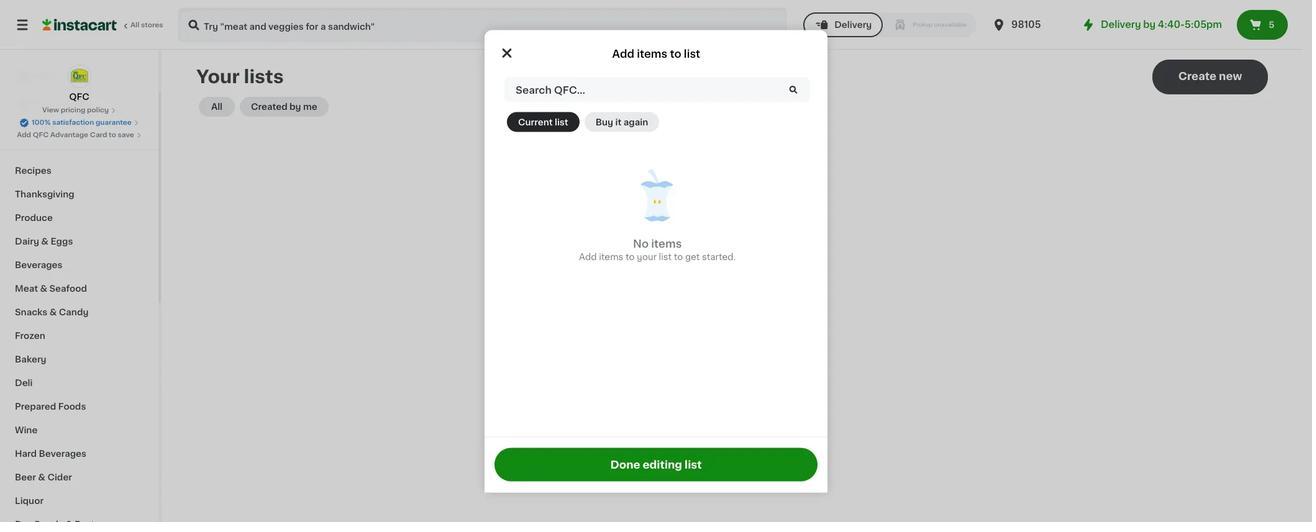 Task type: locate. For each thing, give the bounding box(es) containing it.
delivery by 4:40-5:05pm link
[[1082, 17, 1223, 32]]

100% satisfaction guarantee
[[32, 119, 132, 126]]

it up 'view'
[[55, 98, 61, 106]]

created by me
[[251, 103, 318, 111]]

1 vertical spatial qfc
[[33, 132, 49, 139]]

items
[[637, 48, 668, 58], [652, 239, 682, 249], [599, 253, 624, 262]]

no right the get
[[702, 258, 718, 268]]

add up 'recipes'
[[17, 132, 31, 139]]

all down your
[[211, 103, 223, 111]]

& for dairy
[[41, 237, 48, 246]]

buy it again down the search qfc... button
[[596, 117, 649, 126]]

None search field
[[178, 7, 788, 42]]

1 horizontal spatial lists
[[720, 258, 743, 268]]

0 vertical spatial buy it again
[[35, 98, 87, 106]]

list right your
[[659, 253, 672, 262]]

by for created
[[290, 103, 301, 111]]

100% satisfaction guarantee button
[[19, 116, 139, 128]]

0 horizontal spatial buy it again
[[35, 98, 87, 106]]

1 horizontal spatial delivery
[[1102, 20, 1142, 29]]

create new
[[1179, 71, 1243, 81]]

5 button
[[1238, 10, 1289, 40]]

list right editing
[[685, 460, 702, 470]]

cider
[[48, 474, 72, 482]]

done editing list button
[[495, 449, 818, 482]]

0 vertical spatial lists
[[244, 68, 284, 86]]

stores
[[141, 22, 163, 29]]

0 horizontal spatial again
[[63, 98, 87, 106]]

0 horizontal spatial by
[[290, 103, 301, 111]]

beverages link
[[7, 254, 151, 277]]

0 vertical spatial qfc
[[69, 93, 89, 101]]

policy
[[87, 107, 109, 114]]

again down the search qfc... button
[[624, 117, 649, 126]]

view pricing policy
[[42, 107, 109, 114]]

search qfc...
[[516, 85, 586, 94]]

thanksgiving link
[[7, 183, 151, 206]]

buy it again up 'view'
[[35, 98, 87, 106]]

0 horizontal spatial lists
[[244, 68, 284, 86]]

items up the search qfc... button
[[637, 48, 668, 58]]

add up the search qfc... button
[[613, 48, 635, 58]]

it
[[55, 98, 61, 106], [616, 117, 622, 126]]

1 horizontal spatial by
[[1144, 20, 1156, 29]]

no inside no items add items to your list to get started.
[[633, 239, 649, 249]]

lists
[[35, 122, 56, 131]]

to up the search qfc... button
[[670, 48, 682, 58]]

& inside meat & seafood link
[[40, 285, 47, 293]]

by left 4:40- on the top
[[1144, 20, 1156, 29]]

me
[[303, 103, 318, 111]]

beverages down dairy & eggs
[[15, 261, 63, 270]]

& inside snacks & candy link
[[50, 308, 57, 317]]

search
[[516, 85, 552, 94]]

buy right current list 'button'
[[596, 117, 614, 126]]

1 vertical spatial buy
[[596, 117, 614, 126]]

2 vertical spatial items
[[599, 253, 624, 262]]

& inside dairy & eggs link
[[41, 237, 48, 246]]

again up the view pricing policy
[[63, 98, 87, 106]]

produce link
[[7, 206, 151, 230]]

search qfc... button
[[505, 77, 811, 102]]

by
[[1144, 20, 1156, 29], [290, 103, 301, 111]]

& left candy
[[50, 308, 57, 317]]

hard beverages
[[15, 450, 86, 459]]

beverages
[[15, 261, 63, 270], [39, 450, 86, 459]]

qfc inside add qfc advantage card to save link
[[33, 132, 49, 139]]

delivery
[[1102, 20, 1142, 29], [835, 21, 872, 29]]

beverages up cider
[[39, 450, 86, 459]]

hard beverages link
[[7, 443, 151, 466]]

1 vertical spatial buy it again
[[596, 117, 649, 126]]

buy inside button
[[596, 117, 614, 126]]

no lists yet
[[702, 258, 763, 268]]

0 horizontal spatial all
[[131, 22, 139, 29]]

1 horizontal spatial it
[[616, 117, 622, 126]]

& right the meat
[[40, 285, 47, 293]]

buy
[[35, 98, 52, 106], [596, 117, 614, 126]]

liquor
[[15, 497, 44, 506]]

create
[[1179, 71, 1217, 81]]

add left your
[[579, 253, 597, 262]]

all button
[[199, 97, 235, 117]]

& inside beer & cider link
[[38, 474, 45, 482]]

1 horizontal spatial buy it again
[[596, 117, 649, 126]]

& right beer
[[38, 474, 45, 482]]

0 horizontal spatial buy
[[35, 98, 52, 106]]

98105 button
[[992, 7, 1067, 42]]

it inside button
[[616, 117, 622, 126]]

buy it again
[[35, 98, 87, 106], [596, 117, 649, 126]]

1 horizontal spatial again
[[624, 117, 649, 126]]

created
[[251, 103, 288, 111]]

0 horizontal spatial qfc
[[33, 132, 49, 139]]

0 horizontal spatial add
[[17, 132, 31, 139]]

to
[[670, 48, 682, 58], [109, 132, 116, 139], [626, 253, 635, 262], [674, 253, 683, 262]]

1 vertical spatial all
[[211, 103, 223, 111]]

0 vertical spatial it
[[55, 98, 61, 106]]

no up your
[[633, 239, 649, 249]]

qfc down lists
[[33, 132, 49, 139]]

qfc...
[[554, 85, 586, 94]]

2 vertical spatial add
[[579, 253, 597, 262]]

add
[[613, 48, 635, 58], [17, 132, 31, 139], [579, 253, 597, 262]]

0 vertical spatial items
[[637, 48, 668, 58]]

beer & cider
[[15, 474, 72, 482]]

items left your
[[599, 253, 624, 262]]

lists up created
[[244, 68, 284, 86]]

dairy & eggs
[[15, 237, 73, 246]]

list up the search qfc... button
[[684, 48, 701, 58]]

4:40-
[[1159, 20, 1186, 29]]

by inside button
[[290, 103, 301, 111]]

guarantee
[[96, 119, 132, 126]]

view pricing policy link
[[42, 106, 116, 116]]

buy it again link
[[7, 90, 151, 114]]

by for delivery
[[1144, 20, 1156, 29]]

again inside button
[[624, 117, 649, 126]]

dairy & eggs link
[[7, 230, 151, 254]]

snacks & candy link
[[7, 301, 151, 325]]

delivery for delivery by 4:40-5:05pm
[[1102, 20, 1142, 29]]

current
[[518, 117, 553, 126]]

1 horizontal spatial buy
[[596, 117, 614, 126]]

1 vertical spatial add
[[17, 132, 31, 139]]

1 vertical spatial no
[[702, 258, 718, 268]]

all left stores
[[131, 22, 139, 29]]

by left me
[[290, 103, 301, 111]]

prepared foods link
[[7, 395, 151, 419]]

0 vertical spatial add
[[613, 48, 635, 58]]

qfc
[[69, 93, 89, 101], [33, 132, 49, 139]]

advantage
[[50, 132, 88, 139]]

1 horizontal spatial qfc
[[69, 93, 89, 101]]

lists left 'yet'
[[720, 258, 743, 268]]

1 vertical spatial items
[[652, 239, 682, 249]]

buy up 'view'
[[35, 98, 52, 106]]

add for add qfc advantage card to save
[[17, 132, 31, 139]]

1 vertical spatial again
[[624, 117, 649, 126]]

2 horizontal spatial add
[[613, 48, 635, 58]]

1 horizontal spatial all
[[211, 103, 223, 111]]

qfc up view pricing policy 'link'
[[69, 93, 89, 101]]

all stores
[[131, 22, 163, 29]]

thanksgiving
[[15, 190, 74, 199]]

satisfaction
[[52, 119, 94, 126]]

0 vertical spatial by
[[1144, 20, 1156, 29]]

1 horizontal spatial no
[[702, 258, 718, 268]]

no
[[633, 239, 649, 249], [702, 258, 718, 268]]

all for all
[[211, 103, 223, 111]]

produce
[[15, 214, 53, 223]]

0 vertical spatial buy
[[35, 98, 52, 106]]

0 horizontal spatial delivery
[[835, 21, 872, 29]]

delivery by 4:40-5:05pm
[[1102, 20, 1223, 29]]

1 vertical spatial lists
[[720, 258, 743, 268]]

recipes
[[15, 167, 51, 175]]

items up your
[[652, 239, 682, 249]]

all inside button
[[211, 103, 223, 111]]

meat & seafood link
[[7, 277, 151, 301]]

delivery inside button
[[835, 21, 872, 29]]

your lists
[[196, 68, 284, 86]]

& left eggs
[[41, 237, 48, 246]]

it down the search qfc... button
[[616, 117, 622, 126]]

lists link
[[7, 114, 151, 139]]

0 vertical spatial no
[[633, 239, 649, 249]]

again
[[63, 98, 87, 106], [624, 117, 649, 126]]

done editing list
[[611, 460, 702, 470]]

buy it again inside button
[[596, 117, 649, 126]]

1 horizontal spatial add
[[579, 253, 597, 262]]

0 horizontal spatial no
[[633, 239, 649, 249]]

1 vertical spatial by
[[290, 103, 301, 111]]

1 vertical spatial it
[[616, 117, 622, 126]]

0 vertical spatial all
[[131, 22, 139, 29]]

list right current
[[555, 117, 569, 126]]



Task type: describe. For each thing, give the bounding box(es) containing it.
add for add items to list
[[613, 48, 635, 58]]

new
[[1220, 71, 1243, 81]]

to left your
[[626, 253, 635, 262]]

current list button
[[507, 112, 580, 132]]

save
[[118, 132, 134, 139]]

items for add
[[637, 48, 668, 58]]

& for snacks
[[50, 308, 57, 317]]

hard
[[15, 450, 37, 459]]

list inside button
[[685, 460, 702, 470]]

delivery for delivery
[[835, 21, 872, 29]]

foods
[[58, 403, 86, 412]]

snacks & candy
[[15, 308, 89, 317]]

items for no
[[652, 239, 682, 249]]

lists for your
[[244, 68, 284, 86]]

prepared
[[15, 403, 56, 412]]

0 vertical spatial again
[[63, 98, 87, 106]]

current list
[[518, 117, 569, 126]]

liquor link
[[7, 490, 151, 513]]

beer & cider link
[[7, 466, 151, 490]]

your
[[196, 68, 240, 86]]

meat & seafood
[[15, 285, 87, 293]]

list inside 'button'
[[555, 117, 569, 126]]

list_add_items dialog
[[485, 30, 828, 493]]

prepared foods
[[15, 403, 86, 412]]

lists for no
[[720, 258, 743, 268]]

100%
[[32, 119, 51, 126]]

qfc link
[[67, 65, 91, 103]]

eggs
[[51, 237, 73, 246]]

add qfc advantage card to save
[[17, 132, 134, 139]]

98105
[[1012, 20, 1042, 29]]

create new button
[[1153, 60, 1269, 94]]

snacks
[[15, 308, 47, 317]]

recipes link
[[7, 159, 151, 183]]

started.
[[702, 253, 736, 262]]

qfc inside the qfc link
[[69, 93, 89, 101]]

editing
[[643, 460, 683, 470]]

to down guarantee
[[109, 132, 116, 139]]

wine link
[[7, 419, 151, 443]]

candy
[[59, 308, 89, 317]]

0 horizontal spatial it
[[55, 98, 61, 106]]

your
[[637, 253, 657, 262]]

add qfc advantage card to save link
[[17, 131, 142, 140]]

created by me button
[[240, 97, 329, 117]]

instacart logo image
[[42, 17, 117, 32]]

dairy
[[15, 237, 39, 246]]

all for all stores
[[131, 22, 139, 29]]

shop
[[35, 73, 58, 81]]

& for meat
[[40, 285, 47, 293]]

add inside no items add items to your list to get started.
[[579, 253, 597, 262]]

to left the get
[[674, 253, 683, 262]]

meat
[[15, 285, 38, 293]]

get
[[686, 253, 700, 262]]

view
[[42, 107, 59, 114]]

bakery
[[15, 356, 46, 364]]

frozen link
[[7, 325, 151, 348]]

beer
[[15, 474, 36, 482]]

seafood
[[49, 285, 87, 293]]

pricing
[[61, 107, 85, 114]]

no for lists
[[702, 258, 718, 268]]

list inside no items add items to your list to get started.
[[659, 253, 672, 262]]

bakery link
[[7, 348, 151, 372]]

shop link
[[7, 65, 151, 90]]

frozen
[[15, 332, 45, 341]]

qfc logo image
[[67, 65, 91, 88]]

card
[[90, 132, 107, 139]]

delivery button
[[804, 12, 884, 37]]

0 vertical spatial beverages
[[15, 261, 63, 270]]

wine
[[15, 426, 38, 435]]

service type group
[[804, 12, 977, 37]]

5:05pm
[[1186, 20, 1223, 29]]

5
[[1270, 21, 1275, 29]]

1 vertical spatial beverages
[[39, 450, 86, 459]]

deli link
[[7, 372, 151, 395]]

& for beer
[[38, 474, 45, 482]]

no items add items to your list to get started.
[[579, 239, 736, 262]]

yet
[[745, 258, 763, 268]]

no for items
[[633, 239, 649, 249]]

all stores link
[[42, 7, 164, 42]]

deli
[[15, 379, 33, 388]]

add items to list
[[613, 48, 701, 58]]

done
[[611, 460, 641, 470]]

buy it again button
[[585, 112, 660, 132]]



Task type: vqa. For each thing, say whether or not it's contained in the screenshot.
no for lists
yes



